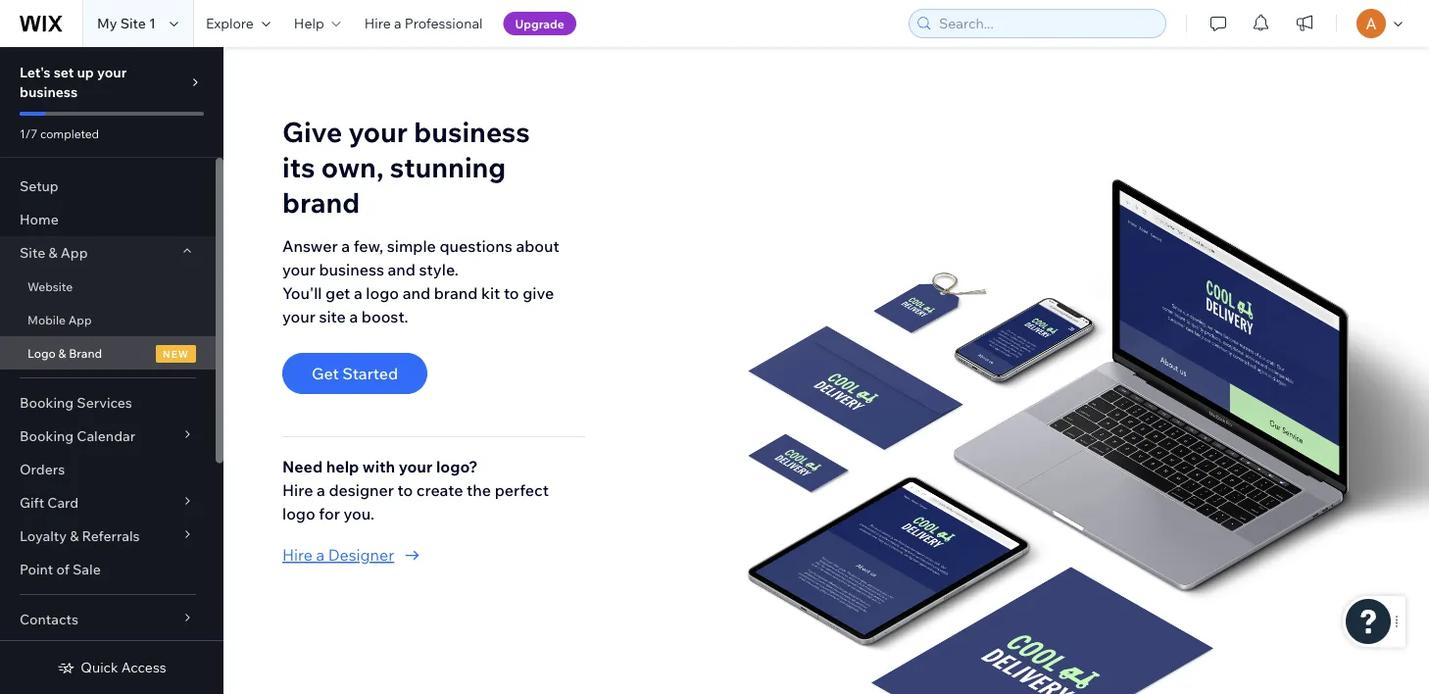 Task type: vqa. For each thing, say whether or not it's contained in the screenshot.
the left Recurring Invoices
no



Task type: locate. For each thing, give the bounding box(es) containing it.
0 vertical spatial app
[[61, 244, 88, 261]]

& up website
[[48, 244, 57, 261]]

& for logo
[[58, 346, 66, 360]]

booking services
[[20, 394, 132, 411]]

1 vertical spatial site
[[20, 244, 45, 261]]

1 horizontal spatial &
[[58, 346, 66, 360]]

booking up "booking calendar"
[[20, 394, 74, 411]]

1 horizontal spatial site
[[120, 15, 146, 32]]

0 horizontal spatial &
[[48, 244, 57, 261]]

and down style.
[[403, 283, 431, 303]]

gift
[[20, 494, 44, 511]]

& right loyalty
[[70, 528, 79, 545]]

hire inside button
[[282, 545, 313, 565]]

booking for booking services
[[20, 394, 74, 411]]

1 vertical spatial booking
[[20, 428, 74, 445]]

to inside 'need help with your logo? hire a designer to create the perfect logo for you.'
[[398, 481, 413, 500]]

contacts
[[20, 611, 78, 628]]

1 vertical spatial logo
[[282, 504, 316, 524]]

help button
[[282, 0, 353, 47]]

site down 'home'
[[20, 244, 45, 261]]

questions
[[440, 236, 513, 256]]

0 horizontal spatial business
[[20, 83, 78, 101]]

a inside 'need help with your logo? hire a designer to create the perfect logo for you.'
[[317, 481, 325, 500]]

0 vertical spatial &
[[48, 244, 57, 261]]

brand inside give your business its own, stunning brand
[[282, 185, 360, 219]]

0 vertical spatial hire
[[365, 15, 391, 32]]

a
[[394, 15, 402, 32], [342, 236, 350, 256], [354, 283, 363, 303], [350, 307, 358, 327], [317, 481, 325, 500], [316, 545, 325, 565]]

mobile app
[[27, 312, 92, 327]]

home link
[[0, 203, 216, 236]]

hire right help button
[[365, 15, 391, 32]]

need help with your logo? hire a designer to create the perfect logo for you.
[[282, 457, 549, 524]]

logo
[[27, 346, 56, 360]]

your right up on the left of the page
[[97, 64, 127, 81]]

0 horizontal spatial site
[[20, 244, 45, 261]]

to right kit
[[504, 283, 519, 303]]

1 vertical spatial hire
[[282, 481, 313, 500]]

business up get
[[319, 260, 384, 279]]

hire
[[365, 15, 391, 32], [282, 481, 313, 500], [282, 545, 313, 565]]

to left create
[[398, 481, 413, 500]]

app inside 'link'
[[68, 312, 92, 327]]

2 vertical spatial business
[[319, 260, 384, 279]]

hire down need
[[282, 481, 313, 500]]

1 vertical spatial brand
[[434, 283, 478, 303]]

designer
[[328, 545, 395, 565]]

2 horizontal spatial &
[[70, 528, 79, 545]]

a left designer
[[316, 545, 325, 565]]

services
[[77, 394, 132, 411]]

0 horizontal spatial brand
[[282, 185, 360, 219]]

a inside the hire a designer button
[[316, 545, 325, 565]]

about
[[516, 236, 560, 256]]

app up website
[[61, 244, 88, 261]]

point
[[20, 561, 53, 578]]

1/7 completed
[[20, 126, 99, 141]]

0 horizontal spatial to
[[398, 481, 413, 500]]

site
[[319, 307, 346, 327]]

2 vertical spatial hire
[[282, 545, 313, 565]]

brand down its at the left of the page
[[282, 185, 360, 219]]

logo left for
[[282, 504, 316, 524]]

1 vertical spatial business
[[414, 114, 530, 149]]

a left few,
[[342, 236, 350, 256]]

1 vertical spatial &
[[58, 346, 66, 360]]

0 vertical spatial business
[[20, 83, 78, 101]]

help
[[294, 15, 324, 32]]

brand
[[282, 185, 360, 219], [434, 283, 478, 303]]

and
[[388, 260, 416, 279], [403, 283, 431, 303]]

app right mobile
[[68, 312, 92, 327]]

mobile app link
[[0, 303, 216, 336]]

1 horizontal spatial business
[[319, 260, 384, 279]]

&
[[48, 244, 57, 261], [58, 346, 66, 360], [70, 528, 79, 545]]

logo
[[366, 283, 399, 303], [282, 504, 316, 524]]

business down let's at left top
[[20, 83, 78, 101]]

upgrade button
[[504, 12, 576, 35]]

0 horizontal spatial logo
[[282, 504, 316, 524]]

2 booking from the top
[[20, 428, 74, 445]]

1
[[149, 15, 156, 32]]

0 vertical spatial to
[[504, 283, 519, 303]]

& inside dropdown button
[[70, 528, 79, 545]]

your inside let's set up your business
[[97, 64, 127, 81]]

booking inside dropdown button
[[20, 428, 74, 445]]

simple
[[387, 236, 436, 256]]

logo inside answer a few, simple questions about your business and style. you'll get a logo and brand kit to give your site a boost.
[[366, 283, 399, 303]]

quick
[[81, 659, 118, 676]]

& for loyalty
[[70, 528, 79, 545]]

booking up orders
[[20, 428, 74, 445]]

business inside let's set up your business
[[20, 83, 78, 101]]

0 vertical spatial booking
[[20, 394, 74, 411]]

answer a few, simple questions about your business and style. you'll get a logo and brand kit to give your site a boost.
[[282, 236, 560, 327]]

0 vertical spatial logo
[[366, 283, 399, 303]]

1 booking from the top
[[20, 394, 74, 411]]

site left 1
[[120, 15, 146, 32]]

1 vertical spatial to
[[398, 481, 413, 500]]

& inside popup button
[[48, 244, 57, 261]]

orders link
[[0, 453, 216, 486]]

get started
[[312, 364, 398, 383]]

your inside give your business its own, stunning brand
[[349, 114, 408, 149]]

loyalty & referrals
[[20, 528, 140, 545]]

business up stunning at left
[[414, 114, 530, 149]]

1 horizontal spatial brand
[[434, 283, 478, 303]]

your up own,
[[349, 114, 408, 149]]

0 vertical spatial brand
[[282, 185, 360, 219]]

quick access button
[[57, 659, 166, 677]]

brand inside answer a few, simple questions about your business and style. you'll get a logo and brand kit to give your site a boost.
[[434, 283, 478, 303]]

logo up boost.
[[366, 283, 399, 303]]

your up create
[[399, 457, 433, 477]]

let's set up your business
[[20, 64, 127, 101]]

a right get
[[354, 283, 363, 303]]

site
[[120, 15, 146, 32], [20, 244, 45, 261]]

1 horizontal spatial logo
[[366, 283, 399, 303]]

professional
[[405, 15, 483, 32]]

site & app button
[[0, 236, 216, 270]]

& right logo
[[58, 346, 66, 360]]

2 horizontal spatial business
[[414, 114, 530, 149]]

1 vertical spatial app
[[68, 312, 92, 327]]

quick access
[[81, 659, 166, 676]]

0 vertical spatial site
[[120, 15, 146, 32]]

hire left designer
[[282, 545, 313, 565]]

to inside answer a few, simple questions about your business and style. you'll get a logo and brand kit to give your site a boost.
[[504, 283, 519, 303]]

orders
[[20, 461, 65, 478]]

a left professional
[[394, 15, 402, 32]]

your
[[97, 64, 127, 81], [349, 114, 408, 149], [282, 260, 316, 279], [282, 307, 316, 327], [399, 457, 433, 477]]

hire for hire a professional
[[365, 15, 391, 32]]

need
[[282, 457, 323, 477]]

business
[[20, 83, 78, 101], [414, 114, 530, 149], [319, 260, 384, 279]]

brand down style.
[[434, 283, 478, 303]]

and down simple
[[388, 260, 416, 279]]

setup link
[[0, 170, 216, 203]]

a up for
[[317, 481, 325, 500]]

to
[[504, 283, 519, 303], [398, 481, 413, 500]]

2 vertical spatial &
[[70, 528, 79, 545]]

sale
[[73, 561, 101, 578]]

point of sale
[[20, 561, 101, 578]]

app
[[61, 244, 88, 261], [68, 312, 92, 327]]

1 horizontal spatial to
[[504, 283, 519, 303]]



Task type: describe. For each thing, give the bounding box(es) containing it.
site & app
[[20, 244, 88, 261]]

you.
[[344, 504, 375, 524]]

designer
[[329, 481, 394, 500]]

stunning
[[390, 150, 506, 184]]

let's
[[20, 64, 51, 81]]

new
[[163, 347, 189, 360]]

give
[[282, 114, 342, 149]]

style.
[[419, 260, 459, 279]]

business inside answer a few, simple questions about your business and style. you'll get a logo and brand kit to give your site a boost.
[[319, 260, 384, 279]]

1/7
[[20, 126, 38, 141]]

card
[[47, 494, 79, 511]]

contacts button
[[0, 603, 216, 637]]

access
[[121, 659, 166, 676]]

upgrade
[[515, 16, 565, 31]]

get started button
[[282, 353, 428, 394]]

my site 1
[[97, 15, 156, 32]]

a inside hire a professional link
[[394, 15, 402, 32]]

my
[[97, 15, 117, 32]]

booking services link
[[0, 386, 216, 420]]

gift card
[[20, 494, 79, 511]]

hire a professional link
[[353, 0, 495, 47]]

brand
[[69, 346, 102, 360]]

1 vertical spatial and
[[403, 283, 431, 303]]

completed
[[40, 126, 99, 141]]

Search... field
[[934, 10, 1160, 37]]

sidebar element
[[0, 47, 224, 694]]

logo & brand
[[27, 346, 102, 360]]

hire a designer button
[[282, 543, 586, 567]]

website link
[[0, 270, 216, 303]]

own,
[[321, 150, 384, 184]]

your down the you'll
[[282, 307, 316, 327]]

0 vertical spatial and
[[388, 260, 416, 279]]

perfect
[[495, 481, 549, 500]]

for
[[319, 504, 340, 524]]

loyalty & referrals button
[[0, 520, 216, 553]]

set
[[54, 64, 74, 81]]

hire for hire a designer
[[282, 545, 313, 565]]

calendar
[[77, 428, 135, 445]]

referrals
[[82, 528, 140, 545]]

& for site
[[48, 244, 57, 261]]

your up the you'll
[[282, 260, 316, 279]]

get
[[312, 364, 339, 383]]

site inside popup button
[[20, 244, 45, 261]]

loyalty
[[20, 528, 67, 545]]

help
[[326, 457, 359, 477]]

home
[[20, 211, 59, 228]]

business inside give your business its own, stunning brand
[[414, 114, 530, 149]]

website
[[27, 279, 73, 294]]

hire inside 'need help with your logo? hire a designer to create the perfect logo for you.'
[[282, 481, 313, 500]]

answer
[[282, 236, 338, 256]]

create
[[417, 481, 463, 500]]

get
[[326, 283, 350, 303]]

up
[[77, 64, 94, 81]]

point of sale link
[[0, 553, 216, 586]]

you'll
[[282, 283, 322, 303]]

explore
[[206, 15, 254, 32]]

your inside 'need help with your logo? hire a designer to create the perfect logo for you.'
[[399, 457, 433, 477]]

hire a professional
[[365, 15, 483, 32]]

with
[[363, 457, 395, 477]]

a right site at left
[[350, 307, 358, 327]]

its
[[282, 150, 315, 184]]

kit
[[482, 283, 500, 303]]

the
[[467, 481, 491, 500]]

setup
[[20, 178, 59, 195]]

give your business its own, stunning brand
[[282, 114, 530, 219]]

mobile
[[27, 312, 66, 327]]

boost.
[[362, 307, 409, 327]]

hire a designer
[[282, 545, 395, 565]]

app inside popup button
[[61, 244, 88, 261]]

started
[[343, 364, 398, 383]]

of
[[56, 561, 70, 578]]

give
[[523, 283, 554, 303]]

gift card button
[[0, 486, 216, 520]]

booking calendar
[[20, 428, 135, 445]]

logo inside 'need help with your logo? hire a designer to create the perfect logo for you.'
[[282, 504, 316, 524]]

few,
[[354, 236, 384, 256]]

booking for booking calendar
[[20, 428, 74, 445]]

logo?
[[436, 457, 478, 477]]

booking calendar button
[[0, 420, 216, 453]]



